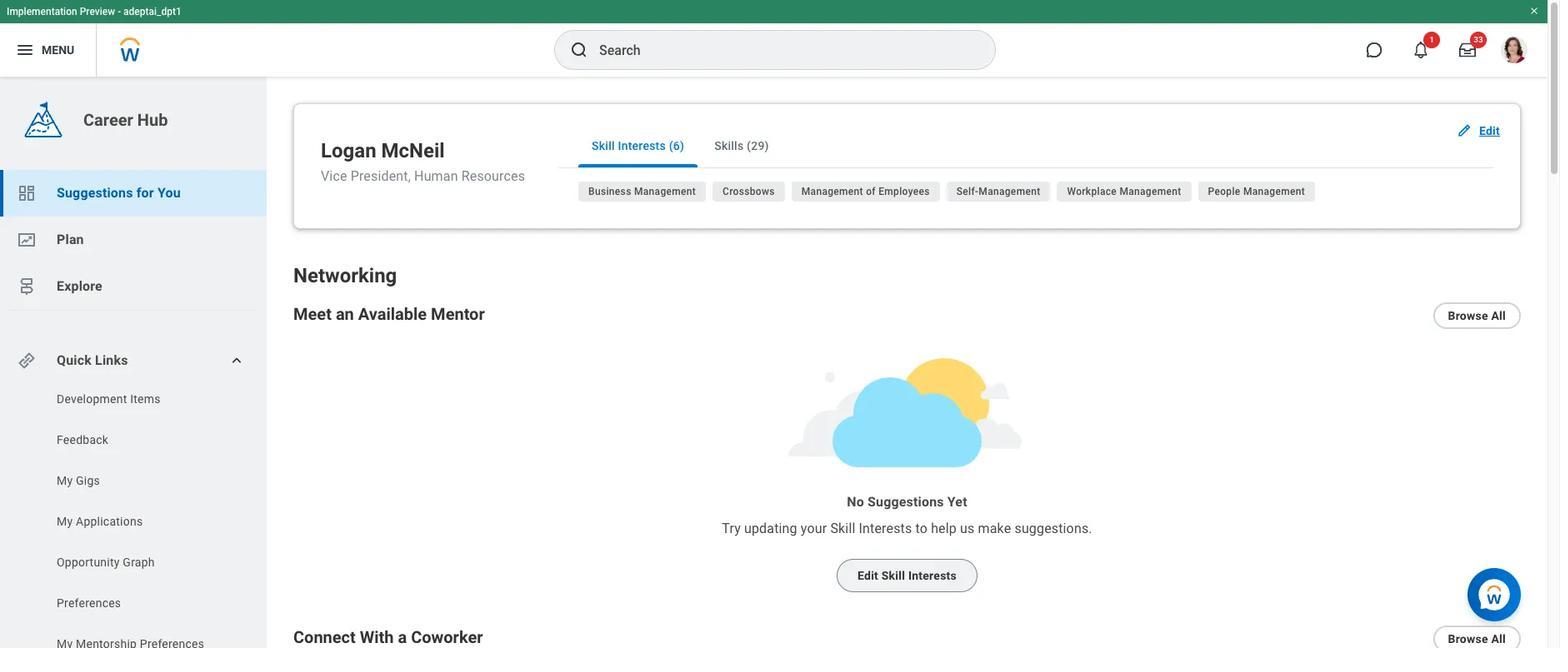 Task type: describe. For each thing, give the bounding box(es) containing it.
resources
[[462, 169, 525, 184]]

business
[[589, 186, 632, 198]]

a
[[398, 628, 407, 648]]

search image
[[569, 40, 589, 60]]

preferences link
[[55, 595, 226, 612]]

vice
[[321, 169, 347, 184]]

edit for edit skill interests
[[858, 569, 879, 583]]

updating
[[744, 521, 798, 537]]

coworker
[[411, 628, 483, 648]]

suggestions.
[[1015, 521, 1093, 537]]

tab list containing skill interests (6)
[[559, 124, 1494, 168]]

1
[[1430, 35, 1434, 44]]

explore link
[[0, 263, 267, 310]]

people management
[[1208, 186, 1305, 198]]

1 browse from the top
[[1448, 309, 1489, 323]]

logan
[[321, 139, 376, 163]]

mcneil
[[381, 139, 445, 163]]

you
[[158, 185, 181, 201]]

menu banner
[[0, 0, 1548, 77]]

menu button
[[0, 23, 96, 77]]

opportunity graph link
[[55, 554, 226, 571]]

notifications large image
[[1413, 42, 1430, 58]]

edit for edit
[[1480, 124, 1500, 138]]

skill interests (6) button
[[579, 124, 698, 168]]

(29)
[[747, 139, 769, 153]]

my gigs link
[[55, 473, 226, 489]]

available
[[358, 304, 427, 324]]

try updating your skill interests to help us make suggestions.
[[722, 521, 1093, 537]]

edit skill interests
[[858, 569, 957, 583]]

graph
[[123, 556, 155, 569]]

-
[[118, 6, 121, 18]]

33 button
[[1450, 32, 1487, 68]]

workplace management
[[1067, 186, 1182, 198]]

edit skill interests button
[[837, 559, 978, 593]]

meet
[[293, 304, 332, 324]]

2 vertical spatial skill
[[882, 569, 905, 583]]

explore
[[57, 278, 102, 294]]

0 horizontal spatial suggestions
[[57, 185, 133, 201]]

opportunity
[[57, 556, 120, 569]]

my for my gigs
[[57, 474, 73, 488]]

meet an available mentor
[[293, 304, 485, 324]]

profile logan mcneil image
[[1501, 37, 1528, 67]]

skills
[[715, 139, 744, 153]]

try
[[722, 521, 741, 537]]

crossbows
[[723, 186, 775, 198]]

skill interests (6)
[[592, 139, 685, 153]]

opportunity graph
[[57, 556, 155, 569]]

plan link
[[0, 217, 267, 263]]

2 browse from the top
[[1448, 633, 1489, 646]]

suggestions for you
[[57, 185, 181, 201]]

career
[[83, 110, 133, 130]]

of
[[866, 186, 876, 198]]

quick
[[57, 353, 92, 368]]

menu
[[42, 43, 74, 56]]

timeline milestone image
[[17, 277, 37, 297]]

items
[[130, 393, 161, 406]]

management of employees
[[802, 186, 930, 198]]

1 browse all link from the top
[[1433, 303, 1521, 329]]

employees
[[879, 186, 930, 198]]

edit image
[[1456, 123, 1473, 139]]

with
[[360, 628, 394, 648]]

development items
[[57, 393, 161, 406]]

help
[[931, 521, 957, 537]]

connect with a coworker
[[293, 628, 483, 648]]

an
[[336, 304, 354, 324]]

(6)
[[669, 139, 685, 153]]

1 button
[[1403, 32, 1440, 68]]

us
[[960, 521, 975, 537]]

logan mcneil vice president, human resources
[[321, 139, 525, 184]]

skills (29)
[[715, 139, 769, 153]]

1 browse all from the top
[[1448, 309, 1506, 323]]

feedback
[[57, 433, 108, 447]]

for
[[136, 185, 154, 201]]



Task type: locate. For each thing, give the bounding box(es) containing it.
2 list from the top
[[0, 391, 267, 649]]

connect
[[293, 628, 356, 648]]

management for workplace management
[[1120, 186, 1182, 198]]

1 vertical spatial browse all link
[[1433, 626, 1521, 649]]

list containing suggestions for you
[[0, 170, 267, 310]]

your
[[801, 521, 827, 537]]

2 management from the left
[[802, 186, 864, 198]]

browse
[[1448, 309, 1489, 323], [1448, 633, 1489, 646]]

skill up business at the top of page
[[592, 139, 615, 153]]

2 vertical spatial interests
[[909, 569, 957, 583]]

workplace
[[1067, 186, 1117, 198]]

0 vertical spatial browse
[[1448, 309, 1489, 323]]

1 list from the top
[[0, 170, 267, 310]]

skill right your
[[831, 521, 856, 537]]

chevron up small image
[[228, 353, 245, 369]]

5 management from the left
[[1244, 186, 1305, 198]]

hub
[[137, 110, 168, 130]]

suggestions
[[57, 185, 133, 201], [868, 494, 944, 510]]

browse all link
[[1433, 303, 1521, 329], [1433, 626, 1521, 649]]

link image
[[17, 351, 37, 371]]

management left workplace
[[979, 186, 1041, 198]]

edit inside edit button
[[1480, 124, 1500, 138]]

1 horizontal spatial suggestions
[[868, 494, 944, 510]]

applications
[[76, 515, 143, 528]]

development
[[57, 393, 127, 406]]

list containing development items
[[0, 391, 267, 649]]

0 vertical spatial edit
[[1480, 124, 1500, 138]]

all
[[1492, 309, 1506, 323], [1492, 633, 1506, 646]]

1 vertical spatial browse
[[1448, 633, 1489, 646]]

1 all from the top
[[1492, 309, 1506, 323]]

0 horizontal spatial edit
[[858, 569, 879, 583]]

list
[[0, 170, 267, 310], [0, 391, 267, 649]]

tab list
[[559, 124, 1494, 168]]

management right workplace
[[1120, 186, 1182, 198]]

preferences
[[57, 597, 121, 610]]

3 management from the left
[[979, 186, 1041, 198]]

implementation
[[7, 6, 77, 18]]

1 vertical spatial interests
[[859, 521, 912, 537]]

1 horizontal spatial edit
[[1480, 124, 1500, 138]]

gigs
[[76, 474, 100, 488]]

edit down try updating your skill interests to help us make suggestions. at the bottom of the page
[[858, 569, 879, 583]]

my
[[57, 474, 73, 488], [57, 515, 73, 528]]

skills (29) button
[[701, 124, 783, 168]]

0 vertical spatial my
[[57, 474, 73, 488]]

1 vertical spatial list
[[0, 391, 267, 649]]

mentor
[[431, 304, 485, 324]]

onboarding home image
[[17, 230, 37, 250]]

yet
[[948, 494, 968, 510]]

business management
[[589, 186, 696, 198]]

dashboard image
[[17, 183, 37, 203]]

preview
[[80, 6, 115, 18]]

browse all
[[1448, 309, 1506, 323], [1448, 633, 1506, 646]]

Search Workday  search field
[[599, 32, 961, 68]]

2 browse all from the top
[[1448, 633, 1506, 646]]

edit button
[[1450, 114, 1510, 148]]

management left of
[[802, 186, 864, 198]]

interests left (6) on the left of the page
[[618, 139, 666, 153]]

suggestions up try updating your skill interests to help us make suggestions. at the bottom of the page
[[868, 494, 944, 510]]

my inside "link"
[[57, 515, 73, 528]]

management for self-management
[[979, 186, 1041, 198]]

feedback link
[[55, 432, 226, 448]]

33
[[1474, 35, 1484, 44]]

edit right edit image
[[1480, 124, 1500, 138]]

0 vertical spatial suggestions
[[57, 185, 133, 201]]

quick links
[[57, 353, 128, 368]]

1 vertical spatial browse all
[[1448, 633, 1506, 646]]

skill
[[592, 139, 615, 153], [831, 521, 856, 537], [882, 569, 905, 583]]

my gigs
[[57, 474, 100, 488]]

management for business management
[[634, 186, 696, 198]]

inbox large image
[[1460, 42, 1476, 58]]

close environment banner image
[[1530, 6, 1540, 16]]

make
[[978, 521, 1011, 537]]

links
[[95, 353, 128, 368]]

justify image
[[15, 40, 35, 60]]

0 horizontal spatial skill
[[592, 139, 615, 153]]

president,
[[351, 169, 411, 184]]

0 vertical spatial browse all link
[[1433, 303, 1521, 329]]

my applications
[[57, 515, 143, 528]]

2 all from the top
[[1492, 633, 1506, 646]]

edit inside 'edit skill interests' button
[[858, 569, 879, 583]]

to
[[916, 521, 928, 537]]

0 vertical spatial interests
[[618, 139, 666, 153]]

1 vertical spatial my
[[57, 515, 73, 528]]

suggestions left "for"
[[57, 185, 133, 201]]

adeptai_dpt1
[[123, 6, 182, 18]]

career hub
[[83, 110, 168, 130]]

quick links element
[[17, 344, 253, 378]]

management for people management
[[1244, 186, 1305, 198]]

implementation preview -   adeptai_dpt1
[[7, 6, 182, 18]]

0 vertical spatial skill
[[592, 139, 615, 153]]

self-management
[[957, 186, 1041, 198]]

people
[[1208, 186, 1241, 198]]

my for my applications
[[57, 515, 73, 528]]

1 vertical spatial suggestions
[[868, 494, 944, 510]]

1 my from the top
[[57, 474, 73, 488]]

0 vertical spatial all
[[1492, 309, 1506, 323]]

development items link
[[55, 391, 226, 408]]

interests
[[618, 139, 666, 153], [859, 521, 912, 537], [909, 569, 957, 583]]

edit
[[1480, 124, 1500, 138], [858, 569, 879, 583]]

no suggestions yet
[[847, 494, 968, 510]]

my down my gigs
[[57, 515, 73, 528]]

management
[[634, 186, 696, 198], [802, 186, 864, 198], [979, 186, 1041, 198], [1120, 186, 1182, 198], [1244, 186, 1305, 198]]

plan
[[57, 232, 84, 248]]

0 vertical spatial browse all
[[1448, 309, 1506, 323]]

0 vertical spatial list
[[0, 170, 267, 310]]

no
[[847, 494, 864, 510]]

networking
[[293, 264, 397, 288]]

management right the people
[[1244, 186, 1305, 198]]

interests down to
[[909, 569, 957, 583]]

2 my from the top
[[57, 515, 73, 528]]

4 management from the left
[[1120, 186, 1182, 198]]

1 vertical spatial all
[[1492, 633, 1506, 646]]

interests down no suggestions yet
[[859, 521, 912, 537]]

my left gigs
[[57, 474, 73, 488]]

my applications link
[[55, 513, 226, 530]]

1 horizontal spatial skill
[[831, 521, 856, 537]]

1 vertical spatial skill
[[831, 521, 856, 537]]

1 management from the left
[[634, 186, 696, 198]]

human
[[414, 169, 458, 184]]

2 horizontal spatial skill
[[882, 569, 905, 583]]

suggestions for you link
[[0, 170, 267, 217]]

self-
[[957, 186, 979, 198]]

2 browse all link from the top
[[1433, 626, 1521, 649]]

skill down try updating your skill interests to help us make suggestions. at the bottom of the page
[[882, 569, 905, 583]]

management down (6) on the left of the page
[[634, 186, 696, 198]]

1 vertical spatial edit
[[858, 569, 879, 583]]



Task type: vqa. For each thing, say whether or not it's contained in the screenshot.
Job image
no



